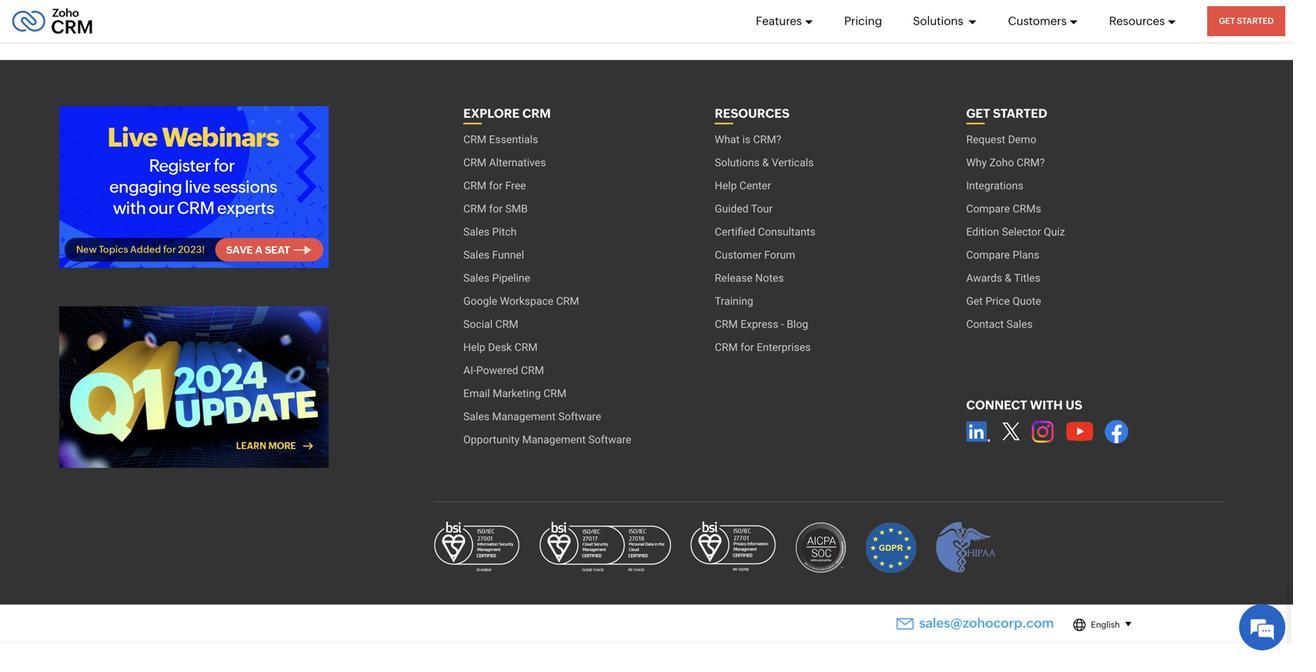 Task type: describe. For each thing, give the bounding box(es) containing it.
google workspace crm
[[464, 295, 579, 308]]

request
[[967, 133, 1006, 146]]

crm down training link
[[715, 318, 738, 331]]

center
[[740, 179, 771, 192]]

sales down quote
[[1007, 318, 1033, 331]]

solutions link
[[913, 0, 978, 42]]

pricing link
[[845, 0, 883, 42]]

english
[[1092, 620, 1120, 630]]

solutions & verticals
[[715, 156, 814, 169]]

crm express - blog link
[[715, 313, 809, 336]]

opportunity management software link
[[464, 428, 632, 452]]

ai-powered crm link
[[464, 359, 544, 382]]

zoho crm logo image
[[12, 4, 93, 38]]

opportunity
[[464, 433, 520, 446]]

price
[[986, 295, 1010, 308]]

express
[[741, 318, 779, 331]]

powered
[[477, 364, 519, 377]]

sales funnel link
[[464, 244, 524, 267]]

opportunity management software
[[464, 433, 632, 446]]

what
[[715, 133, 740, 146]]

software for sales management software
[[559, 410, 602, 423]]

social crm
[[464, 318, 519, 331]]

explore crm
[[464, 106, 551, 120]]

sales pipeline
[[464, 272, 530, 284]]

crm for enterprises
[[715, 341, 811, 354]]

sales@zohocorp.com link
[[896, 616, 1054, 631]]

certified
[[715, 226, 756, 238]]

features
[[756, 14, 802, 28]]

sales pitch link
[[464, 221, 517, 244]]

get price quote link
[[967, 290, 1042, 313]]

tour
[[751, 202, 773, 215]]

why
[[967, 156, 987, 169]]

customer forum
[[715, 249, 796, 261]]

customers
[[1008, 14, 1067, 28]]

email marketing crm link
[[464, 382, 567, 405]]

crm? for what is crm?
[[754, 133, 782, 146]]

why zoho crm? link
[[967, 151, 1045, 174]]

blog
[[787, 318, 809, 331]]

started
[[1238, 16, 1274, 26]]

& for verticals
[[763, 156, 769, 169]]

started
[[993, 106, 1048, 120]]

sales for sales pipeline
[[464, 272, 490, 284]]

get price quote
[[967, 295, 1042, 308]]

contact sales
[[967, 318, 1033, 331]]

compare plans link
[[967, 244, 1040, 267]]

resources link
[[1110, 0, 1177, 42]]

get started link
[[1208, 6, 1286, 36]]

sales management software link
[[464, 405, 602, 428]]

social
[[464, 318, 493, 331]]

consultants
[[758, 226, 816, 238]]

help center link
[[715, 174, 771, 197]]

with
[[1030, 398, 1063, 412]]

integrations
[[967, 179, 1024, 192]]

crm up crm for smb
[[464, 179, 487, 192]]

guided tour
[[715, 202, 773, 215]]

crm up 'help desk crm'
[[496, 318, 519, 331]]

sales pipeline link
[[464, 267, 530, 290]]

crm alternatives link
[[464, 151, 546, 174]]

contact
[[967, 318, 1004, 331]]

management for sales
[[492, 410, 556, 423]]

essentials
[[489, 133, 538, 146]]

edition selector quiz link
[[967, 221, 1066, 244]]

solutions for solutions
[[913, 14, 966, 28]]

alternatives
[[489, 156, 546, 169]]

edition
[[967, 226, 1000, 238]]

what is crm? link
[[715, 128, 782, 151]]

email marketing crm
[[464, 387, 567, 400]]

compare for compare plans
[[967, 249, 1010, 261]]

google
[[464, 295, 498, 308]]

plans
[[1013, 249, 1040, 261]]

zoho
[[990, 156, 1015, 169]]

compare crms
[[967, 202, 1042, 215]]

marketing
[[493, 387, 541, 400]]

-
[[781, 318, 784, 331]]

crm down crm express - blog link
[[715, 341, 738, 354]]

ai-
[[464, 364, 477, 377]]

get for get started
[[1219, 16, 1236, 26]]

help center
[[715, 179, 771, 192]]

release
[[715, 272, 753, 284]]

verticals
[[772, 156, 814, 169]]

workspace
[[500, 295, 554, 308]]

zoho crm live webinars 2023 footer image
[[59, 106, 329, 268]]

crm essentials link
[[464, 128, 538, 151]]

email
[[464, 387, 490, 400]]

get started
[[1219, 16, 1274, 26]]

awards
[[967, 272, 1003, 284]]



Task type: vqa. For each thing, say whether or not it's contained in the screenshot.
Integrations
yes



Task type: locate. For each thing, give the bounding box(es) containing it.
contact sales link
[[967, 313, 1033, 336]]

crm
[[523, 106, 551, 120], [464, 133, 487, 146], [464, 156, 487, 169], [464, 179, 487, 192], [464, 202, 487, 215], [556, 295, 579, 308], [496, 318, 519, 331], [715, 318, 738, 331], [515, 341, 538, 354], [715, 341, 738, 354], [521, 364, 544, 377], [544, 387, 567, 400]]

1 compare from the top
[[967, 202, 1010, 215]]

resources
[[1110, 14, 1165, 28]]

&
[[763, 156, 769, 169], [1005, 272, 1012, 284]]

crm inside "link"
[[464, 156, 487, 169]]

compare up edition
[[967, 202, 1010, 215]]

guided tour link
[[715, 197, 773, 221]]

help desk crm link
[[464, 336, 538, 359]]

edition selector quiz
[[967, 226, 1066, 238]]

desk
[[488, 341, 512, 354]]

enterprises
[[757, 341, 811, 354]]

1 horizontal spatial crm?
[[1017, 156, 1045, 169]]

1 vertical spatial for
[[489, 202, 503, 215]]

solutions for solutions & verticals
[[715, 156, 760, 169]]

0 vertical spatial get
[[1219, 16, 1236, 26]]

1 horizontal spatial help
[[715, 179, 737, 192]]

request demo link
[[967, 128, 1037, 151]]

customer
[[715, 249, 762, 261]]

sales for sales funnel
[[464, 249, 490, 261]]

release notes link
[[715, 267, 784, 290]]

training
[[715, 295, 754, 308]]

1 vertical spatial solutions
[[715, 156, 760, 169]]

get started
[[967, 106, 1048, 120]]

crm for free
[[464, 179, 526, 192]]

crm express - blog
[[715, 318, 809, 331]]

sales funnel
[[464, 249, 524, 261]]

sales down the sales pitch link
[[464, 249, 490, 261]]

management for opportunity
[[522, 433, 586, 446]]

for down express
[[741, 341, 754, 354]]

crm up the sales management software on the left
[[544, 387, 567, 400]]

0 horizontal spatial get
[[967, 295, 983, 308]]

get
[[967, 106, 991, 120]]

ai-powered crm
[[464, 364, 544, 377]]

1 vertical spatial compare
[[967, 249, 1010, 261]]

get
[[1219, 16, 1236, 26], [967, 295, 983, 308]]

get left the price
[[967, 295, 983, 308]]

0 horizontal spatial &
[[763, 156, 769, 169]]

1 vertical spatial crm?
[[1017, 156, 1045, 169]]

selector
[[1002, 226, 1042, 238]]

0 vertical spatial solutions
[[913, 14, 966, 28]]

get for get price quote
[[967, 295, 983, 308]]

management
[[492, 410, 556, 423], [522, 433, 586, 446]]

0 horizontal spatial crm?
[[754, 133, 782, 146]]

0 vertical spatial software
[[559, 410, 602, 423]]

explore
[[464, 106, 520, 120]]

crm right workspace
[[556, 295, 579, 308]]

compare crms link
[[967, 197, 1042, 221]]

2 vertical spatial for
[[741, 341, 754, 354]]

request demo
[[967, 133, 1037, 146]]

for for smb
[[489, 202, 503, 215]]

crms
[[1013, 202, 1042, 215]]

0 horizontal spatial help
[[464, 341, 486, 354]]

1 vertical spatial management
[[522, 433, 586, 446]]

0 vertical spatial for
[[489, 179, 503, 192]]

sales up google
[[464, 272, 490, 284]]

crm up the 'essentials'
[[523, 106, 551, 120]]

for left the free
[[489, 179, 503, 192]]

sales for sales pitch
[[464, 226, 490, 238]]

smb
[[506, 202, 528, 215]]

certified consultants
[[715, 226, 816, 238]]

connect with us
[[967, 398, 1083, 412]]

1 vertical spatial get
[[967, 295, 983, 308]]

compare for compare crms
[[967, 202, 1010, 215]]

integrations link
[[967, 174, 1024, 197]]

1 vertical spatial &
[[1005, 272, 1012, 284]]

us
[[1066, 398, 1083, 412]]

guided
[[715, 202, 749, 215]]

management down marketing
[[492, 410, 556, 423]]

crm up sales pitch
[[464, 202, 487, 215]]

2 compare from the top
[[967, 249, 1010, 261]]

for for enterprises
[[741, 341, 754, 354]]

0 vertical spatial help
[[715, 179, 737, 192]]

1 horizontal spatial &
[[1005, 272, 1012, 284]]

for left smb
[[489, 202, 503, 215]]

crm? for why zoho crm?
[[1017, 156, 1045, 169]]

sales pitch
[[464, 226, 517, 238]]

& for titles
[[1005, 272, 1012, 284]]

crm for enterprises link
[[715, 336, 811, 359]]

what is crm?
[[715, 133, 782, 146]]

crm up crm for free
[[464, 156, 487, 169]]

compare up awards
[[967, 249, 1010, 261]]

& up center
[[763, 156, 769, 169]]

1 horizontal spatial get
[[1219, 16, 1236, 26]]

sales left pitch
[[464, 226, 490, 238]]

resources
[[715, 106, 790, 120]]

free
[[506, 179, 526, 192]]

help for help center
[[715, 179, 737, 192]]

whats new in zoho crm 2023 image
[[59, 306, 329, 468]]

0 vertical spatial crm?
[[754, 133, 782, 146]]

get left started
[[1219, 16, 1236, 26]]

training link
[[715, 290, 754, 313]]

crm essentials
[[464, 133, 538, 146]]

crm down explore
[[464, 133, 487, 146]]

sales management software
[[464, 410, 602, 423]]

help for help desk crm
[[464, 341, 486, 354]]

help desk crm
[[464, 341, 538, 354]]

help down social
[[464, 341, 486, 354]]

sales down email on the bottom of the page
[[464, 410, 490, 423]]

solutions up help center
[[715, 156, 760, 169]]

sales for sales management software
[[464, 410, 490, 423]]

social crm link
[[464, 313, 519, 336]]

crm up marketing
[[521, 364, 544, 377]]

solutions right pricing
[[913, 14, 966, 28]]

software
[[559, 410, 602, 423], [589, 433, 632, 446]]

management down sales management software link
[[522, 433, 586, 446]]

certified consultants link
[[715, 221, 816, 244]]

sales@zohocorp.com
[[919, 616, 1054, 631]]

crm inside 'link'
[[521, 364, 544, 377]]

& left titles
[[1005, 272, 1012, 284]]

help up guided
[[715, 179, 737, 192]]

compare plans
[[967, 249, 1040, 261]]

release notes
[[715, 272, 784, 284]]

1 horizontal spatial solutions
[[913, 14, 966, 28]]

software for opportunity management software
[[589, 433, 632, 446]]

crm?
[[754, 133, 782, 146], [1017, 156, 1045, 169]]

why zoho crm?
[[967, 156, 1045, 169]]

0 vertical spatial compare
[[967, 202, 1010, 215]]

titles
[[1015, 272, 1041, 284]]

get inside "link"
[[967, 295, 983, 308]]

1 vertical spatial help
[[464, 341, 486, 354]]

crm? right "is"
[[754, 133, 782, 146]]

awards & titles link
[[967, 267, 1041, 290]]

for for free
[[489, 179, 503, 192]]

quiz
[[1044, 226, 1066, 238]]

customer forum link
[[715, 244, 796, 267]]

0 vertical spatial management
[[492, 410, 556, 423]]

0 vertical spatial &
[[763, 156, 769, 169]]

0 horizontal spatial solutions
[[715, 156, 760, 169]]

awards & titles
[[967, 272, 1041, 284]]

demo
[[1009, 133, 1037, 146]]

pitch
[[492, 226, 517, 238]]

pricing
[[845, 14, 883, 28]]

1 vertical spatial software
[[589, 433, 632, 446]]

crm right desk
[[515, 341, 538, 354]]

crm? down demo
[[1017, 156, 1045, 169]]

forum
[[765, 249, 796, 261]]

connect
[[967, 398, 1028, 412]]

sales
[[464, 226, 490, 238], [464, 249, 490, 261], [464, 272, 490, 284], [1007, 318, 1033, 331], [464, 410, 490, 423]]



